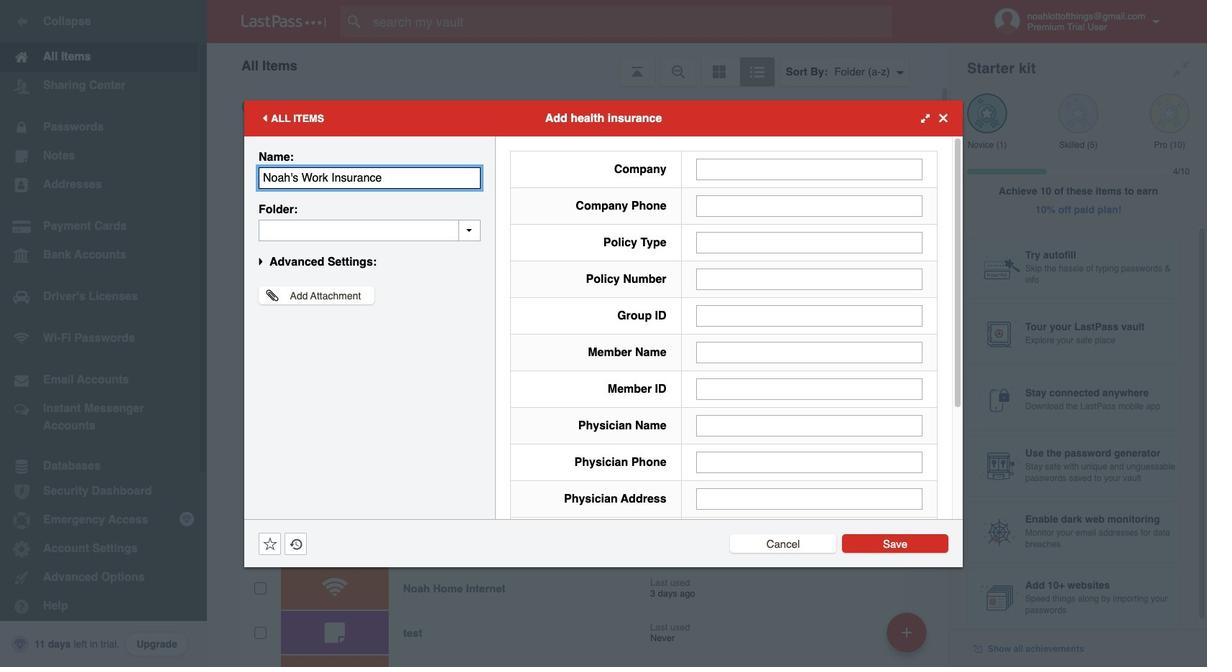 Task type: locate. For each thing, give the bounding box(es) containing it.
None text field
[[696, 158, 923, 180], [696, 195, 923, 217], [259, 220, 481, 241], [696, 415, 923, 437], [696, 488, 923, 510], [696, 158, 923, 180], [696, 195, 923, 217], [259, 220, 481, 241], [696, 415, 923, 437], [696, 488, 923, 510]]

None text field
[[259, 167, 481, 189], [696, 232, 923, 253], [696, 268, 923, 290], [696, 305, 923, 327], [696, 342, 923, 363], [696, 378, 923, 400], [696, 452, 923, 473], [259, 167, 481, 189], [696, 232, 923, 253], [696, 268, 923, 290], [696, 305, 923, 327], [696, 342, 923, 363], [696, 378, 923, 400], [696, 452, 923, 473]]

new item image
[[902, 628, 912, 638]]

vault options navigation
[[207, 43, 950, 86]]

Search search field
[[341, 6, 915, 37]]

dialog
[[244, 100, 963, 659]]



Task type: vqa. For each thing, say whether or not it's contained in the screenshot.
LASTPASS image
yes



Task type: describe. For each thing, give the bounding box(es) containing it.
new item navigation
[[882, 609, 936, 668]]

main navigation navigation
[[0, 0, 207, 668]]

lastpass image
[[241, 15, 326, 28]]

search my vault text field
[[341, 6, 915, 37]]



